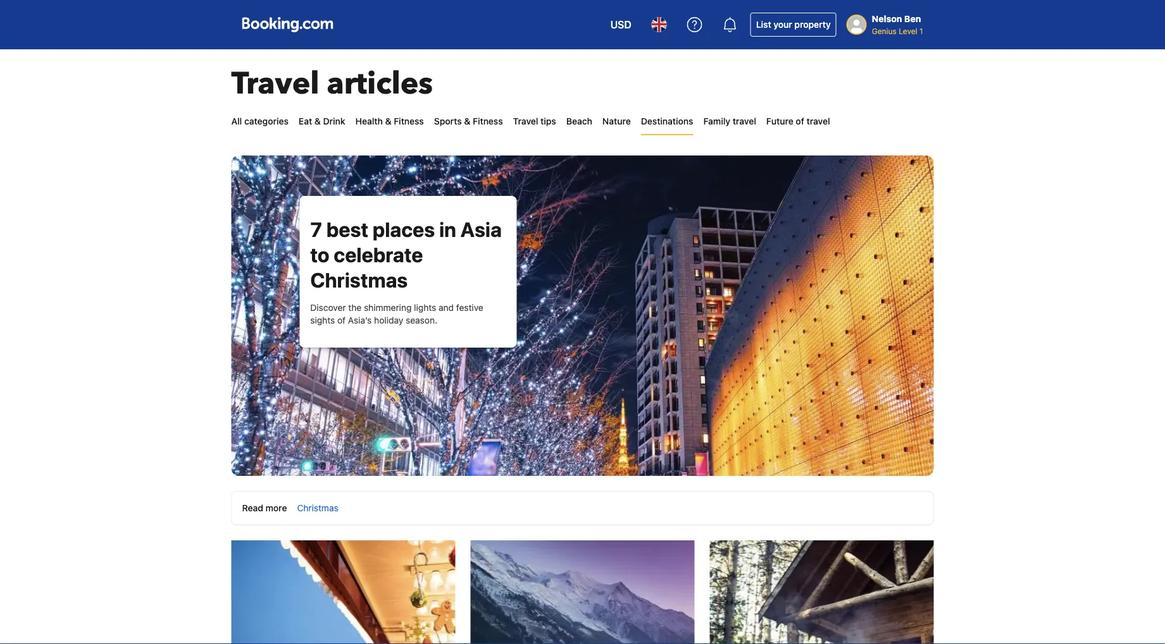 Task type: describe. For each thing, give the bounding box(es) containing it.
the
[[348, 303, 361, 313]]

travel for travel tips
[[513, 116, 538, 127]]

destinations link
[[641, 109, 693, 134]]

christmas
[[310, 268, 408, 292]]

fitness for sports & fitness
[[473, 116, 503, 127]]

holiday
[[374, 315, 403, 326]]

sports & fitness link
[[434, 109, 503, 134]]

sports
[[434, 116, 462, 127]]

7 best places in asia to celebrate christmas link
[[310, 218, 502, 292]]

& for eat
[[314, 116, 321, 127]]

discover
[[310, 303, 346, 313]]

discover the shimmering lights and festive sights of asia's holiday season.
[[310, 303, 483, 326]]

& for health
[[385, 116, 391, 127]]

1 travel from the left
[[733, 116, 756, 127]]

best
[[326, 218, 368, 242]]

future of travel link
[[766, 109, 830, 134]]

read more
[[242, 503, 287, 514]]

all categories link
[[231, 109, 288, 134]]

all categories
[[231, 116, 288, 127]]

asia
[[460, 218, 502, 242]]

travel for travel articles
[[231, 63, 319, 105]]

eat
[[299, 116, 312, 127]]

1
[[919, 27, 923, 35]]

family
[[703, 116, 730, 127]]

your
[[774, 19, 792, 30]]

future
[[766, 116, 793, 127]]

read
[[242, 503, 263, 514]]

list your property link
[[750, 13, 836, 37]]

nature link
[[602, 109, 631, 134]]

family travel
[[703, 116, 756, 127]]

eat & drink
[[299, 116, 345, 127]]

fitness for health & fitness
[[394, 116, 424, 127]]

7 best places in asia to celebrate christmas
[[310, 218, 502, 292]]

booking.com online hotel reservations image
[[242, 17, 333, 32]]

health
[[355, 116, 383, 127]]

beach
[[566, 116, 592, 127]]

nature
[[602, 116, 631, 127]]

festive
[[456, 303, 483, 313]]

travel inside "link"
[[807, 116, 830, 127]]

and
[[439, 303, 454, 313]]

of inside future of travel "link"
[[796, 116, 804, 127]]

ben
[[904, 14, 921, 24]]

shimmering
[[364, 303, 412, 313]]



Task type: locate. For each thing, give the bounding box(es) containing it.
all
[[231, 116, 242, 127]]

& right the 'health'
[[385, 116, 391, 127]]

more
[[266, 503, 287, 514]]

& right eat
[[314, 116, 321, 127]]

health & fitness link
[[355, 109, 424, 134]]

travel right future
[[807, 116, 830, 127]]

categories
[[244, 116, 288, 127]]

places
[[373, 218, 435, 242]]

family travel link
[[703, 109, 756, 134]]

1 horizontal spatial travel
[[807, 116, 830, 127]]

of inside the discover the shimmering lights and festive sights of asia's holiday season.
[[337, 315, 346, 326]]

3 & from the left
[[464, 116, 470, 127]]

1 horizontal spatial fitness
[[473, 116, 503, 127]]

travel
[[231, 63, 319, 105], [513, 116, 538, 127]]

christmas link
[[297, 503, 338, 514]]

list your property
[[756, 19, 831, 30]]

destinations
[[641, 116, 693, 127]]

of
[[796, 116, 804, 127], [337, 315, 346, 326]]

health & fitness
[[355, 116, 424, 127]]

0 horizontal spatial of
[[337, 315, 346, 326]]

sports & fitness
[[434, 116, 503, 127]]

to
[[310, 243, 329, 267]]

0 horizontal spatial fitness
[[394, 116, 424, 127]]

of left the asia's
[[337, 315, 346, 326]]

travel
[[733, 116, 756, 127], [807, 116, 830, 127]]

usd button
[[603, 9, 639, 40]]

lights
[[414, 303, 436, 313]]

2 horizontal spatial &
[[464, 116, 470, 127]]

2 fitness from the left
[[473, 116, 503, 127]]

nelson ben genius level 1
[[872, 14, 923, 35]]

1 vertical spatial travel
[[513, 116, 538, 127]]

1 fitness from the left
[[394, 116, 424, 127]]

fitness right sports
[[473, 116, 503, 127]]

1 horizontal spatial of
[[796, 116, 804, 127]]

0 horizontal spatial travel
[[733, 116, 756, 127]]

list
[[756, 19, 771, 30]]

1 & from the left
[[314, 116, 321, 127]]

season.
[[406, 315, 437, 326]]

fitness left sports
[[394, 116, 424, 127]]

christmas
[[297, 503, 338, 514]]

beach link
[[566, 109, 592, 134]]

articles
[[327, 63, 433, 105]]

1 horizontal spatial &
[[385, 116, 391, 127]]

in
[[439, 218, 456, 242]]

0 horizontal spatial travel
[[231, 63, 319, 105]]

1 vertical spatial of
[[337, 315, 346, 326]]

fitness
[[394, 116, 424, 127], [473, 116, 503, 127]]

&
[[314, 116, 321, 127], [385, 116, 391, 127], [464, 116, 470, 127]]

0 vertical spatial of
[[796, 116, 804, 127]]

drink
[[323, 116, 345, 127]]

travel left tips
[[513, 116, 538, 127]]

& right sports
[[464, 116, 470, 127]]

property
[[794, 19, 831, 30]]

sights
[[310, 315, 335, 326]]

travel tips
[[513, 116, 556, 127]]

0 horizontal spatial &
[[314, 116, 321, 127]]

travel up categories
[[231, 63, 319, 105]]

genius
[[872, 27, 897, 35]]

travel articles
[[231, 63, 433, 105]]

1 horizontal spatial travel
[[513, 116, 538, 127]]

& for sports
[[464, 116, 470, 127]]

eat & drink link
[[299, 109, 345, 134]]

asia's
[[348, 315, 372, 326]]

travel tips link
[[513, 109, 556, 134]]

level
[[899, 27, 917, 35]]

travel right family
[[733, 116, 756, 127]]

usd
[[610, 19, 631, 31]]

celebrate
[[334, 243, 423, 267]]

future of travel
[[766, 116, 830, 127]]

7
[[310, 218, 322, 242]]

tips
[[540, 116, 556, 127]]

of right future
[[796, 116, 804, 127]]

2 & from the left
[[385, 116, 391, 127]]

0 vertical spatial travel
[[231, 63, 319, 105]]

nelson
[[872, 14, 902, 24]]

2 travel from the left
[[807, 116, 830, 127]]



Task type: vqa. For each thing, say whether or not it's contained in the screenshot.
discounts
no



